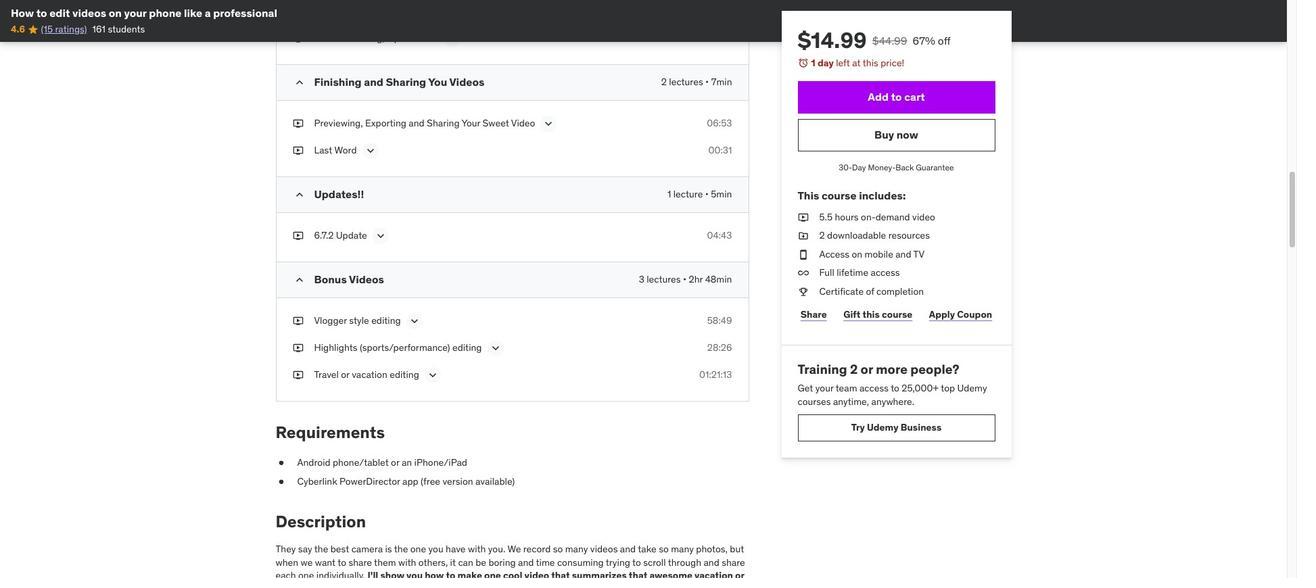 Task type: vqa. For each thing, say whether or not it's contained in the screenshot.
Edit your note at 0:26's small icon
no



Task type: describe. For each thing, give the bounding box(es) containing it.
people?
[[911, 361, 960, 377]]

photos,
[[696, 543, 728, 556]]

1 so from the left
[[553, 543, 563, 556]]

editing for highlights (sports/performance) editing
[[453, 342, 482, 354]]

students
[[108, 23, 145, 35]]

06:53
[[707, 117, 732, 130]]

48min
[[705, 274, 732, 286]]

0 horizontal spatial or
[[341, 369, 350, 381]]

update
[[336, 230, 367, 242]]

bonus videos
[[314, 273, 384, 287]]

phone/tablet
[[333, 457, 389, 469]]

show lecture description image for travel or vacation editing
[[426, 369, 440, 383]]

but
[[730, 543, 744, 556]]

when
[[276, 557, 298, 569]]

30-day money-back guarantee
[[839, 162, 954, 172]]

access
[[820, 248, 850, 260]]

2 so from the left
[[659, 543, 669, 556]]

and down record at left
[[518, 557, 534, 569]]

2 lectures • 7min
[[662, 76, 732, 88]]

day
[[853, 162, 866, 172]]

4.6
[[11, 23, 25, 35]]

0 vertical spatial with
[[468, 543, 486, 556]]

ratings)
[[55, 23, 87, 35]]

161 students
[[92, 23, 145, 35]]

camera
[[352, 543, 383, 556]]

xsmall image left "access"
[[798, 248, 809, 261]]

like
[[184, 6, 202, 20]]

show lecture description image for troubleshooting, tips & tricks
[[446, 32, 459, 46]]

add to cart button
[[798, 81, 996, 113]]

day
[[818, 57, 834, 69]]

phone
[[149, 6, 182, 20]]

small image
[[293, 274, 306, 287]]

30-
[[839, 162, 853, 172]]

(15 ratings)
[[41, 23, 87, 35]]

and right finishing at left
[[364, 75, 384, 89]]

left
[[836, 57, 850, 69]]

certificate of completion
[[820, 285, 924, 298]]

your inside training 2 or more people? get your team access to 25,000+ top udemy courses anytime, anywhere.
[[816, 383, 834, 395]]

and left tv
[[896, 248, 912, 260]]

share
[[801, 309, 827, 321]]

style
[[349, 315, 369, 327]]

2 the from the left
[[394, 543, 408, 556]]

tv
[[914, 248, 925, 260]]

$44.99
[[873, 34, 908, 47]]

at
[[853, 57, 861, 69]]

xsmall image up share
[[798, 285, 809, 299]]

video
[[913, 211, 936, 223]]

this course includes:
[[798, 189, 906, 203]]

coupon
[[958, 309, 993, 321]]

0 horizontal spatial one
[[298, 570, 314, 578]]

you
[[429, 543, 444, 556]]

finishing and sharing you videos
[[314, 75, 485, 89]]

an
[[402, 457, 412, 469]]

04:43
[[707, 230, 732, 242]]

3
[[639, 274, 645, 286]]

off
[[938, 34, 951, 47]]

2 downloadable resources
[[820, 229, 930, 242]]

3 lectures • 2hr 48min
[[639, 274, 732, 286]]

videos inside they say the best camera is the one you have with you. we record so many videos and take so many photos, but when we want to share them with others, it can be boring and time consuming trying to scroll through and share each one individually.
[[591, 543, 618, 556]]

(15
[[41, 23, 53, 35]]

lifetime
[[837, 267, 869, 279]]

sweet
[[483, 117, 509, 130]]

show lecture description image for vlogger style editing
[[408, 315, 421, 328]]

them
[[374, 557, 396, 569]]

(sports/performance)
[[360, 342, 450, 354]]

tricks
[[414, 32, 439, 44]]

can
[[458, 557, 474, 569]]

buy now
[[875, 128, 919, 141]]

show lecture description image for last word
[[364, 144, 377, 158]]

is
[[385, 543, 392, 556]]

0 vertical spatial videos
[[450, 75, 485, 89]]

cyberlink
[[297, 476, 337, 488]]

a
[[205, 6, 211, 20]]

6.7.2
[[314, 230, 334, 242]]

2 for 2 downloadable resources
[[820, 229, 825, 242]]

video
[[511, 117, 535, 130]]

record
[[523, 543, 551, 556]]

version
[[443, 476, 473, 488]]

exporting
[[365, 117, 407, 130]]

lecture
[[674, 188, 703, 201]]

of
[[866, 285, 875, 298]]

each
[[276, 570, 296, 578]]

best
[[331, 543, 349, 556]]

(free
[[421, 476, 440, 488]]

resources
[[889, 229, 930, 242]]

editing for vlogger style editing
[[372, 315, 401, 327]]

small image for finishing and sharing you videos
[[293, 76, 306, 90]]

want
[[315, 557, 336, 569]]

bonus
[[314, 273, 347, 287]]

and down photos,
[[704, 557, 720, 569]]

xsmall image left 6.7.2
[[293, 230, 303, 243]]

have
[[446, 543, 466, 556]]

xsmall image down this
[[798, 229, 809, 243]]

team
[[836, 383, 858, 395]]

through
[[668, 557, 702, 569]]

xsmall image left troubleshooting,
[[293, 32, 303, 45]]

guarantee
[[916, 162, 954, 172]]

1 horizontal spatial course
[[882, 309, 913, 321]]

0 vertical spatial one
[[410, 543, 426, 556]]

0 horizontal spatial course
[[822, 189, 857, 203]]

2 for 2 lectures • 7min
[[662, 76, 667, 88]]

vacation
[[352, 369, 388, 381]]

vlogger style editing
[[314, 315, 401, 327]]

1 share from the left
[[349, 557, 372, 569]]



Task type: locate. For each thing, give the bounding box(es) containing it.
how to edit videos on your phone like a professional
[[11, 6, 277, 20]]

0 vertical spatial this
[[863, 57, 879, 69]]

anywhere.
[[872, 396, 915, 408]]

1 vertical spatial on
[[852, 248, 863, 260]]

videos up trying
[[591, 543, 618, 556]]

editing right (sports/performance)
[[453, 342, 482, 354]]

trying
[[606, 557, 631, 569]]

1 vertical spatial your
[[816, 383, 834, 395]]

1 vertical spatial 1
[[668, 188, 671, 201]]

alarm image
[[798, 58, 809, 68]]

show lecture description image for highlights (sports/performance) editing
[[489, 342, 502, 356]]

includes:
[[859, 189, 906, 203]]

this right gift
[[863, 309, 880, 321]]

1 vertical spatial 2
[[820, 229, 825, 242]]

take
[[638, 543, 657, 556]]

1 horizontal spatial with
[[468, 543, 486, 556]]

many up through
[[671, 543, 694, 556]]

available)
[[476, 476, 515, 488]]

show lecture description image down (sports/performance)
[[426, 369, 440, 383]]

1 horizontal spatial on
[[852, 248, 863, 260]]

0 vertical spatial lectures
[[669, 76, 703, 88]]

udemy inside training 2 or more people? get your team access to 25,000+ top udemy courses anytime, anywhere.
[[958, 383, 988, 395]]

$14.99 $44.99 67% off
[[798, 26, 951, 54]]

try udemy business
[[852, 422, 942, 434]]

on
[[109, 6, 122, 20], [852, 248, 863, 260]]

2 down 5.5
[[820, 229, 825, 242]]

1 right alarm icon
[[812, 57, 816, 69]]

full
[[820, 267, 835, 279]]

or right travel
[[341, 369, 350, 381]]

1 horizontal spatial many
[[671, 543, 694, 556]]

and right exporting
[[409, 117, 425, 130]]

top
[[941, 383, 955, 395]]

updates!!
[[314, 188, 364, 201]]

editing right style
[[372, 315, 401, 327]]

apply coupon button
[[927, 301, 996, 329]]

or left more
[[861, 361, 873, 377]]

with up be
[[468, 543, 486, 556]]

1 vertical spatial one
[[298, 570, 314, 578]]

sharing left you
[[386, 75, 426, 89]]

xsmall image left vlogger
[[293, 315, 303, 328]]

training 2 or more people? get your team access to 25,000+ top udemy courses anytime, anywhere.
[[798, 361, 988, 408]]

0 vertical spatial your
[[124, 6, 147, 20]]

show lecture description image right word
[[364, 144, 377, 158]]

0 horizontal spatial your
[[124, 6, 147, 20]]

one down we
[[298, 570, 314, 578]]

many up 'consuming'
[[565, 543, 588, 556]]

1 for 1 lecture • 5min
[[668, 188, 671, 201]]

1 horizontal spatial udemy
[[958, 383, 988, 395]]

videos
[[72, 6, 106, 20], [591, 543, 618, 556]]

small image left updates!!
[[293, 188, 306, 202]]

1 horizontal spatial show lecture description image
[[489, 342, 502, 356]]

word
[[335, 144, 357, 157]]

2 this from the top
[[863, 309, 880, 321]]

share
[[349, 557, 372, 569], [722, 557, 745, 569]]

25,000+
[[902, 383, 939, 395]]

1 vertical spatial udemy
[[867, 422, 899, 434]]

0 horizontal spatial 2
[[662, 76, 667, 88]]

0 horizontal spatial so
[[553, 543, 563, 556]]

time
[[536, 557, 555, 569]]

add
[[868, 90, 889, 104]]

completion
[[877, 285, 924, 298]]

the up want
[[314, 543, 328, 556]]

1 vertical spatial course
[[882, 309, 913, 321]]

1 horizontal spatial so
[[659, 543, 669, 556]]

and up trying
[[620, 543, 636, 556]]

2 horizontal spatial 2
[[850, 361, 858, 377]]

with right them
[[398, 557, 416, 569]]

28:26
[[708, 342, 732, 354]]

the right is
[[394, 543, 408, 556]]

lectures for finishing and sharing you videos
[[669, 76, 703, 88]]

now
[[897, 128, 919, 141]]

1 the from the left
[[314, 543, 328, 556]]

show lecture description image for previewing, exporting and sharing your sweet video
[[542, 117, 556, 131]]

1 vertical spatial access
[[860, 383, 889, 395]]

consuming
[[557, 557, 604, 569]]

lectures right 3
[[647, 274, 681, 286]]

they
[[276, 543, 296, 556]]

1 horizontal spatial or
[[391, 457, 400, 469]]

0 vertical spatial udemy
[[958, 383, 988, 395]]

downloadable
[[827, 229, 886, 242]]

1 vertical spatial small image
[[293, 188, 306, 202]]

0 vertical spatial 1
[[812, 57, 816, 69]]

1 left lecture
[[668, 188, 671, 201]]

xsmall image
[[293, 117, 303, 131], [293, 144, 303, 158], [798, 211, 809, 224], [293, 230, 303, 243], [798, 267, 809, 280], [293, 342, 303, 355], [276, 457, 287, 470], [276, 476, 287, 489]]

access on mobile and tv
[[820, 248, 925, 260]]

xsmall image left android
[[276, 457, 287, 470]]

0 vertical spatial on
[[109, 6, 122, 20]]

your up courses
[[816, 383, 834, 395]]

it
[[450, 557, 456, 569]]

2 vertical spatial •
[[683, 274, 687, 286]]

gift
[[844, 309, 861, 321]]

certificate
[[820, 285, 864, 298]]

show lecture description image for 6.7.2 update
[[374, 230, 388, 243]]

on up the 161 students
[[109, 6, 122, 20]]

• left 7min
[[706, 76, 709, 88]]

app
[[403, 476, 419, 488]]

show lecture description image
[[446, 32, 459, 46], [489, 342, 502, 356]]

lectures for bonus videos
[[647, 274, 681, 286]]

1 horizontal spatial share
[[722, 557, 745, 569]]

show lecture description image right video
[[542, 117, 556, 131]]

2 left 7min
[[662, 76, 667, 88]]

or for phone/tablet
[[391, 457, 400, 469]]

one
[[410, 543, 426, 556], [298, 570, 314, 578]]

share down but
[[722, 557, 745, 569]]

0 horizontal spatial videos
[[72, 6, 106, 20]]

to up "anywhere."
[[891, 383, 900, 395]]

to inside training 2 or more people? get your team access to 25,000+ top udemy courses anytime, anywhere.
[[891, 383, 900, 395]]

this right the at
[[863, 57, 879, 69]]

access
[[871, 267, 900, 279], [860, 383, 889, 395]]

sharing left 'your'
[[427, 117, 460, 130]]

•
[[706, 76, 709, 88], [705, 188, 709, 201], [683, 274, 687, 286]]

1 small image from the top
[[293, 76, 306, 90]]

buy now button
[[798, 119, 996, 151]]

xsmall image left cyberlink
[[276, 476, 287, 489]]

1 vertical spatial sharing
[[427, 117, 460, 130]]

7min
[[712, 76, 732, 88]]

hours
[[835, 211, 859, 223]]

course up the "hours"
[[822, 189, 857, 203]]

1 horizontal spatial videos
[[450, 75, 485, 89]]

to up (15
[[36, 6, 47, 20]]

1 for 1 day left at this price!
[[812, 57, 816, 69]]

0 horizontal spatial 1
[[668, 188, 671, 201]]

be
[[476, 557, 486, 569]]

xsmall image
[[293, 32, 303, 45], [798, 229, 809, 243], [798, 248, 809, 261], [798, 285, 809, 299], [293, 315, 303, 328], [293, 369, 303, 382]]

0 horizontal spatial many
[[565, 543, 588, 556]]

xsmall image down this
[[798, 211, 809, 224]]

demand
[[876, 211, 910, 223]]

cyberlink powerdirector app (free version available)
[[297, 476, 515, 488]]

2 small image from the top
[[293, 188, 306, 202]]

previewing, exporting and sharing your sweet video
[[314, 117, 535, 130]]

so up scroll
[[659, 543, 669, 556]]

2 inside training 2 or more people? get your team access to 25,000+ top udemy courses anytime, anywhere.
[[850, 361, 858, 377]]

money-
[[868, 162, 896, 172]]

1 vertical spatial this
[[863, 309, 880, 321]]

0 horizontal spatial show lecture description image
[[446, 32, 459, 46]]

2 share from the left
[[722, 557, 745, 569]]

business
[[901, 422, 942, 434]]

lectures left 7min
[[669, 76, 703, 88]]

how
[[11, 6, 34, 20]]

0 horizontal spatial on
[[109, 6, 122, 20]]

xsmall image left highlights
[[293, 342, 303, 355]]

show lecture description image up (sports/performance)
[[408, 315, 421, 328]]

1 vertical spatial videos
[[591, 543, 618, 556]]

requirements
[[276, 423, 385, 443]]

1 vertical spatial lectures
[[647, 274, 681, 286]]

1 horizontal spatial sharing
[[427, 117, 460, 130]]

udemy right "try"
[[867, 422, 899, 434]]

1 this from the top
[[863, 57, 879, 69]]

1 vertical spatial •
[[705, 188, 709, 201]]

1 horizontal spatial 1
[[812, 57, 816, 69]]

0 vertical spatial course
[[822, 189, 857, 203]]

• left 5min at the top right of the page
[[705, 188, 709, 201]]

1 vertical spatial editing
[[453, 342, 482, 354]]

back
[[896, 162, 914, 172]]

1 many from the left
[[565, 543, 588, 556]]

1 horizontal spatial your
[[816, 383, 834, 395]]

add to cart
[[868, 90, 925, 104]]

troubleshooting, tips & tricks
[[314, 32, 439, 44]]

access up "anywhere."
[[860, 383, 889, 395]]

share down camera
[[349, 557, 372, 569]]

course down completion
[[882, 309, 913, 321]]

xsmall image left full
[[798, 267, 809, 280]]

highlights (sports/performance) editing
[[314, 342, 482, 354]]

one left the you
[[410, 543, 426, 556]]

to up individually.
[[338, 557, 346, 569]]

to down take
[[633, 557, 641, 569]]

videos right you
[[450, 75, 485, 89]]

android
[[297, 457, 331, 469]]

13:54
[[710, 32, 732, 44]]

show lecture description image
[[542, 117, 556, 131], [364, 144, 377, 158], [374, 230, 388, 243], [408, 315, 421, 328], [426, 369, 440, 383]]

0 vertical spatial 2
[[662, 76, 667, 88]]

1 vertical spatial with
[[398, 557, 416, 569]]

2 many from the left
[[671, 543, 694, 556]]

• left 2hr
[[683, 274, 687, 286]]

• for videos
[[683, 274, 687, 286]]

0 vertical spatial videos
[[72, 6, 106, 20]]

2 vertical spatial editing
[[390, 369, 419, 381]]

gift this course link
[[841, 301, 916, 329]]

full lifetime access
[[820, 267, 900, 279]]

or inside training 2 or more people? get your team access to 25,000+ top udemy courses anytime, anywhere.
[[861, 361, 873, 377]]

to inside "button"
[[892, 90, 902, 104]]

show lecture description image right update
[[374, 230, 388, 243]]

5.5 hours on-demand video
[[820, 211, 936, 223]]

0 vertical spatial small image
[[293, 76, 306, 90]]

professional
[[213, 6, 277, 20]]

0 horizontal spatial with
[[398, 557, 416, 569]]

or for 2
[[861, 361, 873, 377]]

2 vertical spatial 2
[[850, 361, 858, 377]]

0 vertical spatial show lecture description image
[[446, 32, 459, 46]]

price!
[[881, 57, 905, 69]]

access down mobile
[[871, 267, 900, 279]]

xsmall image left previewing, on the left
[[293, 117, 303, 131]]

small image for updates!!
[[293, 188, 306, 202]]

videos right the bonus
[[349, 273, 384, 287]]

xsmall image left travel
[[293, 369, 303, 382]]

small image left finishing at left
[[293, 76, 306, 90]]

on-
[[861, 211, 876, 223]]

1 horizontal spatial videos
[[591, 543, 618, 556]]

buy
[[875, 128, 895, 141]]

2 up team
[[850, 361, 858, 377]]

0 horizontal spatial the
[[314, 543, 328, 556]]

travel or vacation editing
[[314, 369, 419, 381]]

0 vertical spatial •
[[706, 76, 709, 88]]

1 horizontal spatial 2
[[820, 229, 825, 242]]

gift this course
[[844, 309, 913, 321]]

0 vertical spatial sharing
[[386, 75, 426, 89]]

you.
[[488, 543, 506, 556]]

0 horizontal spatial sharing
[[386, 75, 426, 89]]

xsmall image left last
[[293, 144, 303, 158]]

6.7.2 update
[[314, 230, 367, 242]]

1 horizontal spatial one
[[410, 543, 426, 556]]

tips
[[387, 32, 404, 44]]

many
[[565, 543, 588, 556], [671, 543, 694, 556]]

67%
[[913, 34, 936, 47]]

161
[[92, 23, 106, 35]]

to left cart
[[892, 90, 902, 104]]

your up students
[[124, 6, 147, 20]]

• for and
[[706, 76, 709, 88]]

0 horizontal spatial videos
[[349, 273, 384, 287]]

0 vertical spatial access
[[871, 267, 900, 279]]

small image
[[293, 76, 306, 90], [293, 188, 306, 202]]

access inside training 2 or more people? get your team access to 25,000+ top udemy courses anytime, anywhere.
[[860, 383, 889, 395]]

so up time
[[553, 543, 563, 556]]

1 horizontal spatial the
[[394, 543, 408, 556]]

0 vertical spatial editing
[[372, 315, 401, 327]]

editing down (sports/performance)
[[390, 369, 419, 381]]

1
[[812, 57, 816, 69], [668, 188, 671, 201]]

training
[[798, 361, 848, 377]]

0 horizontal spatial share
[[349, 557, 372, 569]]

editing
[[372, 315, 401, 327], [453, 342, 482, 354], [390, 369, 419, 381]]

highlights
[[314, 342, 358, 354]]

on down downloadable
[[852, 248, 863, 260]]

videos up 161 at top left
[[72, 6, 106, 20]]

description
[[276, 512, 366, 533]]

0 horizontal spatial udemy
[[867, 422, 899, 434]]

1 vertical spatial videos
[[349, 273, 384, 287]]

mobile
[[865, 248, 894, 260]]

1 vertical spatial show lecture description image
[[489, 342, 502, 356]]

udemy right top on the bottom right
[[958, 383, 988, 395]]

or left 'an'
[[391, 457, 400, 469]]

2 horizontal spatial or
[[861, 361, 873, 377]]



